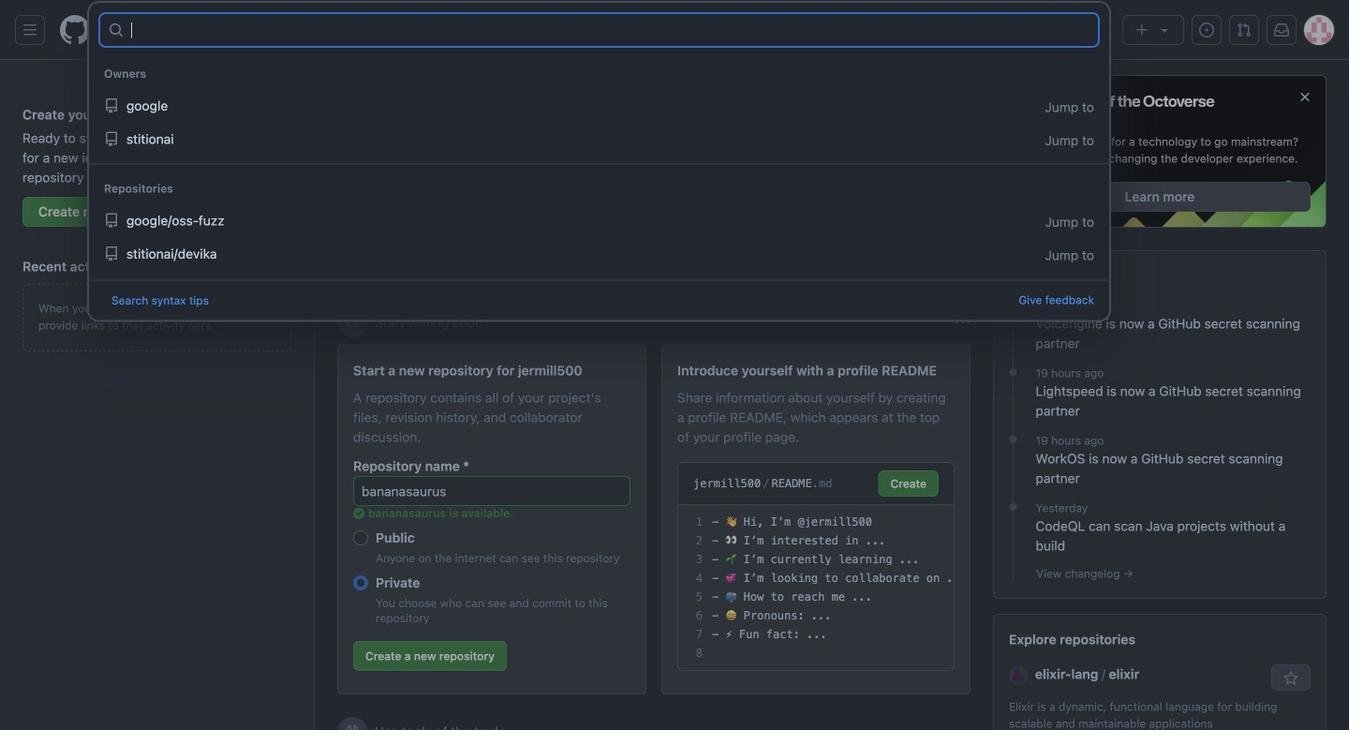 Task type: describe. For each thing, give the bounding box(es) containing it.
suggestions list box
[[89, 50, 1110, 280]]

explore element
[[994, 75, 1327, 730]]

why am i seeing this? image
[[956, 315, 971, 330]]

tools image
[[345, 725, 360, 730]]

star this repository image
[[1284, 671, 1299, 686]]

github logo image
[[1010, 91, 1216, 126]]

@elixir-lang profile image
[[1010, 666, 1028, 685]]

explore repositories navigation
[[994, 614, 1327, 730]]

triangle down image
[[1158, 22, 1173, 37]]

issue opened image
[[1200, 22, 1215, 37]]

git pull request image
[[1237, 22, 1252, 37]]



Task type: vqa. For each thing, say whether or not it's contained in the screenshot.
2nd "build:" from the bottom
no



Task type: locate. For each thing, give the bounding box(es) containing it.
none radio inside start a new repository element
[[353, 576, 368, 591]]

None radio
[[353, 531, 368, 546]]

None radio
[[353, 576, 368, 591]]

2 vertical spatial dot fill image
[[1006, 500, 1021, 515]]

None submit
[[879, 471, 939, 497]]

dot fill image
[[1006, 432, 1021, 447]]

introduce yourself with a profile readme element
[[662, 345, 971, 695]]

dot fill image
[[1006, 297, 1021, 312], [1006, 365, 1021, 380], [1006, 500, 1021, 515]]

None text field
[[131, 15, 1098, 45]]

plus image
[[1135, 22, 1150, 37]]

0 vertical spatial dot fill image
[[1006, 297, 1021, 312]]

start a new repository element
[[337, 345, 647, 695]]

1 vertical spatial dot fill image
[[1006, 365, 1021, 380]]

2 dot fill image from the top
[[1006, 365, 1021, 380]]

3 dot fill image from the top
[[1006, 500, 1021, 515]]

homepage image
[[60, 15, 90, 45]]

close image
[[1298, 90, 1313, 105]]

1 dot fill image from the top
[[1006, 297, 1021, 312]]

check circle fill image
[[353, 508, 365, 519]]

code image
[[345, 315, 360, 330]]

none radio inside start a new repository element
[[353, 531, 368, 546]]

notifications image
[[1275, 22, 1290, 37]]

none submit inside introduce yourself with a profile readme element
[[879, 471, 939, 497]]

dialog
[[88, 2, 1111, 321]]

name your new repository... text field
[[353, 476, 631, 506]]



